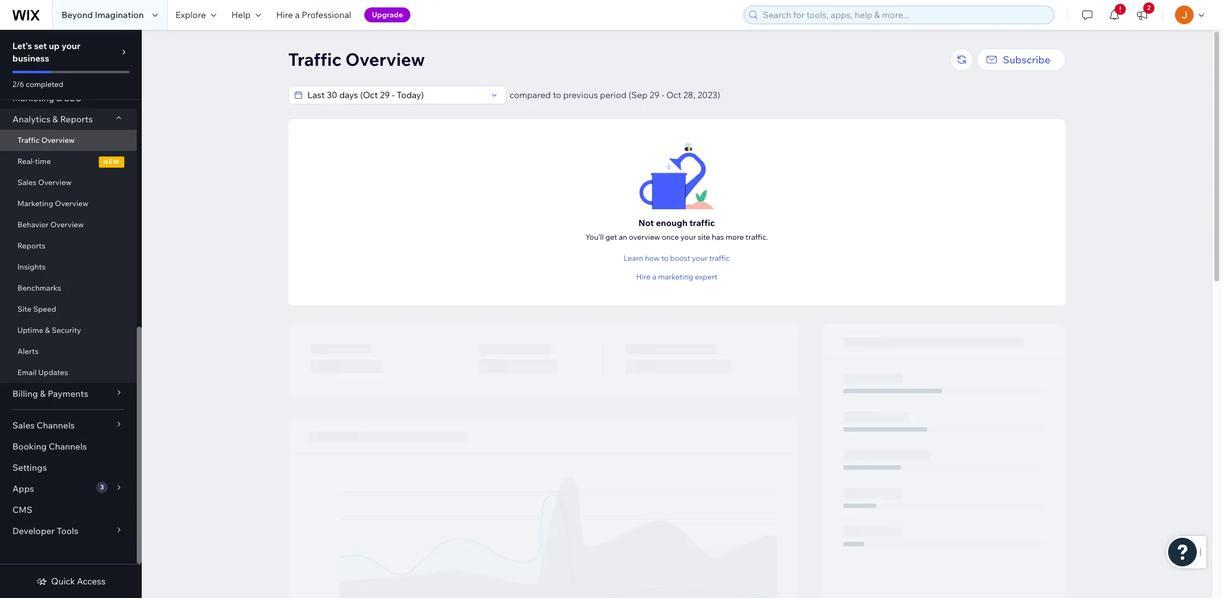 Task type: describe. For each thing, give the bounding box(es) containing it.
sales for sales channels
[[12, 420, 35, 432]]

sales overview
[[17, 178, 72, 187]]

quick access button
[[36, 577, 106, 588]]

upgrade button
[[364, 7, 411, 22]]

beyond imagination
[[62, 9, 144, 21]]

how
[[645, 254, 660, 263]]

marketing overview link
[[0, 193, 137, 215]]

-
[[662, 90, 665, 101]]

billing & payments button
[[0, 384, 137, 405]]

reports link
[[0, 236, 137, 257]]

hire a professional
[[276, 9, 351, 21]]

booking channels link
[[0, 437, 137, 458]]

overview for behavior overview link
[[50, 220, 84, 229]]

behavior overview
[[17, 220, 84, 229]]

benchmarks link
[[0, 278, 137, 299]]

set
[[34, 40, 47, 52]]

not enough traffic you'll get an overview once your site has more traffic.
[[586, 217, 768, 242]]

uptime & security
[[17, 326, 81, 335]]

security
[[52, 326, 81, 335]]

email updates link
[[0, 363, 137, 384]]

hire for hire a marketing expert
[[636, 272, 651, 282]]

marketing & seo
[[12, 93, 82, 104]]

imagination
[[95, 9, 144, 21]]

professional
[[302, 9, 351, 21]]

previous
[[563, 90, 598, 101]]

traffic.
[[746, 232, 768, 242]]

analytics
[[12, 114, 50, 125]]

1 vertical spatial reports
[[17, 241, 45, 251]]

2/6
[[12, 80, 24, 89]]

email
[[17, 368, 37, 378]]

marketing for marketing & seo
[[12, 93, 54, 104]]

help button
[[224, 0, 269, 30]]

explore
[[176, 9, 206, 21]]

& for uptime
[[45, 326, 50, 335]]

channels for sales channels
[[37, 420, 75, 432]]

sales channels button
[[0, 415, 137, 437]]

has
[[712, 232, 724, 242]]

learn
[[624, 254, 644, 263]]

marketing & seo button
[[0, 88, 137, 109]]

period
[[600, 90, 627, 101]]

1 horizontal spatial traffic
[[288, 49, 342, 70]]

a for professional
[[295, 9, 300, 21]]

an
[[619, 232, 627, 242]]

insights
[[17, 262, 46, 272]]

analytics & reports button
[[0, 109, 137, 130]]

real-
[[17, 157, 35, 166]]

overview for traffic overview link
[[41, 136, 75, 145]]

overview
[[629, 232, 660, 242]]

& for analytics
[[52, 114, 58, 125]]

alerts link
[[0, 341, 137, 363]]

1 vertical spatial traffic
[[709, 254, 730, 263]]

sales channels
[[12, 420, 75, 432]]

alerts
[[17, 347, 39, 356]]

learn how to boost your traffic
[[624, 254, 730, 263]]

settings
[[12, 463, 47, 474]]

sales for sales overview
[[17, 178, 36, 187]]

marketing
[[658, 272, 693, 282]]

3
[[100, 484, 104, 492]]

overview for sales overview link at the left top
[[38, 178, 72, 187]]

seo
[[64, 93, 82, 104]]

subscribe button
[[977, 49, 1066, 71]]

access
[[77, 577, 106, 588]]

sidebar element
[[0, 0, 142, 599]]

new
[[103, 158, 120, 166]]

oct
[[667, 90, 682, 101]]

your inside not enough traffic you'll get an overview once your site has more traffic.
[[681, 232, 696, 242]]

2 button
[[1129, 0, 1156, 30]]

traffic inside not enough traffic you'll get an overview once your site has more traffic.
[[690, 217, 715, 229]]

once
[[662, 232, 679, 242]]

speed
[[33, 305, 56, 314]]

behavior
[[17, 220, 49, 229]]

help
[[232, 9, 251, 21]]

uptime
[[17, 326, 43, 335]]

hire a marketing expert link
[[636, 271, 718, 283]]

payments
[[48, 389, 88, 400]]

learn how to boost your traffic link
[[624, 253, 730, 264]]

insights link
[[0, 257, 137, 278]]

business
[[12, 53, 49, 64]]

billing
[[12, 389, 38, 400]]

hire a marketing expert
[[636, 272, 718, 282]]

site speed
[[17, 305, 56, 314]]

analytics & reports
[[12, 114, 93, 125]]

2/6 completed
[[12, 80, 63, 89]]

beyond
[[62, 9, 93, 21]]



Task type: locate. For each thing, give the bounding box(es) containing it.
1 horizontal spatial to
[[662, 254, 669, 263]]

0 vertical spatial to
[[553, 90, 561, 101]]

overview for 'marketing overview' link
[[55, 199, 88, 208]]

expert
[[695, 272, 718, 282]]

0 horizontal spatial traffic overview
[[17, 136, 75, 145]]

1 vertical spatial hire
[[636, 272, 651, 282]]

marketing down 2/6 completed
[[12, 93, 54, 104]]

a for marketing
[[653, 272, 657, 282]]

billing & payments
[[12, 389, 88, 400]]

1 vertical spatial to
[[662, 254, 669, 263]]

sales up booking
[[12, 420, 35, 432]]

traffic down has
[[709, 254, 730, 263]]

sales
[[17, 178, 36, 187], [12, 420, 35, 432]]

email updates
[[17, 368, 68, 378]]

1 vertical spatial traffic overview
[[17, 136, 75, 145]]

your left the site
[[681, 232, 696, 242]]

a left professional at the top of page
[[295, 9, 300, 21]]

uptime & security link
[[0, 320, 137, 341]]

overview down upgrade button
[[346, 49, 425, 70]]

traffic down analytics
[[17, 136, 40, 145]]

compared
[[510, 90, 551, 101]]

site
[[698, 232, 710, 242]]

29
[[650, 90, 660, 101]]

traffic inside sidebar element
[[17, 136, 40, 145]]

your right boost at right
[[692, 254, 708, 263]]

your inside let's set up your business
[[62, 40, 80, 52]]

a
[[295, 9, 300, 21], [653, 272, 657, 282]]

0 vertical spatial your
[[62, 40, 80, 52]]

1 horizontal spatial reports
[[60, 114, 93, 125]]

quick access
[[51, 577, 106, 588]]

channels inside dropdown button
[[37, 420, 75, 432]]

your
[[62, 40, 80, 52], [681, 232, 696, 242], [692, 254, 708, 263]]

2 vertical spatial your
[[692, 254, 708, 263]]

sales down real-
[[17, 178, 36, 187]]

0 horizontal spatial traffic
[[17, 136, 40, 145]]

& left seo in the top of the page
[[56, 93, 62, 104]]

None field
[[304, 86, 487, 104]]

&
[[56, 93, 62, 104], [52, 114, 58, 125], [45, 326, 50, 335], [40, 389, 46, 400]]

overview down 'marketing overview' link
[[50, 220, 84, 229]]

developer tools
[[12, 526, 78, 537]]

1 vertical spatial channels
[[49, 442, 87, 453]]

cms link
[[0, 500, 137, 521]]

page skeleton image
[[288, 325, 1066, 599]]

to left 'previous'
[[553, 90, 561, 101]]

quick
[[51, 577, 75, 588]]

& right billing
[[40, 389, 46, 400]]

channels up booking channels
[[37, 420, 75, 432]]

traffic overview up the time
[[17, 136, 75, 145]]

enough
[[656, 217, 688, 229]]

& down marketing & seo
[[52, 114, 58, 125]]

overview up marketing overview
[[38, 178, 72, 187]]

completed
[[26, 80, 63, 89]]

overview down sales overview link at the left top
[[55, 199, 88, 208]]

0 vertical spatial traffic overview
[[288, 49, 425, 70]]

reports inside dropdown button
[[60, 114, 93, 125]]

0 vertical spatial a
[[295, 9, 300, 21]]

hire a professional link
[[269, 0, 359, 30]]

sales overview link
[[0, 172, 137, 193]]

channels for booking channels
[[49, 442, 87, 453]]

traffic overview inside traffic overview link
[[17, 136, 75, 145]]

tools
[[57, 526, 78, 537]]

you'll
[[586, 232, 604, 242]]

(sep
[[629, 90, 648, 101]]

traffic overview down professional at the top of page
[[288, 49, 425, 70]]

site
[[17, 305, 31, 314]]

marketing for marketing overview
[[17, 199, 53, 208]]

behavior overview link
[[0, 215, 137, 236]]

traffic
[[690, 217, 715, 229], [709, 254, 730, 263]]

boost
[[670, 254, 691, 263]]

reports up insights
[[17, 241, 45, 251]]

reports
[[60, 114, 93, 125], [17, 241, 45, 251]]

let's set up your business
[[12, 40, 80, 64]]

more
[[726, 232, 744, 242]]

let's
[[12, 40, 32, 52]]

marketing overview
[[17, 199, 88, 208]]

& for marketing
[[56, 93, 62, 104]]

sales inside dropdown button
[[12, 420, 35, 432]]

hire for hire a professional
[[276, 9, 293, 21]]

marketing
[[12, 93, 54, 104], [17, 199, 53, 208]]

1 vertical spatial traffic
[[17, 136, 40, 145]]

marketing inside marketing & seo dropdown button
[[12, 93, 54, 104]]

0 horizontal spatial hire
[[276, 9, 293, 21]]

hire right help button in the left top of the page
[[276, 9, 293, 21]]

0 horizontal spatial reports
[[17, 241, 45, 251]]

traffic up the site
[[690, 217, 715, 229]]

traffic down 'hire a professional' link
[[288, 49, 342, 70]]

booking
[[12, 442, 47, 453]]

compared to previous period (sep 29 - oct 28, 2023)
[[510, 90, 721, 101]]

0 vertical spatial sales
[[17, 178, 36, 187]]

Search for tools, apps, help & more... field
[[759, 6, 1050, 24]]

28,
[[684, 90, 696, 101]]

& right 'uptime'
[[45, 326, 50, 335]]

0 vertical spatial channels
[[37, 420, 75, 432]]

0 vertical spatial hire
[[276, 9, 293, 21]]

overview
[[346, 49, 425, 70], [41, 136, 75, 145], [38, 178, 72, 187], [55, 199, 88, 208], [50, 220, 84, 229]]

0 horizontal spatial a
[[295, 9, 300, 21]]

1 vertical spatial a
[[653, 272, 657, 282]]

up
[[49, 40, 60, 52]]

cms
[[12, 505, 32, 516]]

developer tools button
[[0, 521, 137, 542]]

reports down seo in the top of the page
[[60, 114, 93, 125]]

marketing up behavior
[[17, 199, 53, 208]]

1 horizontal spatial a
[[653, 272, 657, 282]]

channels
[[37, 420, 75, 432], [49, 442, 87, 453]]

1 vertical spatial your
[[681, 232, 696, 242]]

time
[[35, 157, 51, 166]]

1 horizontal spatial traffic overview
[[288, 49, 425, 70]]

a down how
[[653, 272, 657, 282]]

1 horizontal spatial hire
[[636, 272, 651, 282]]

0 vertical spatial traffic
[[288, 49, 342, 70]]

get
[[606, 232, 617, 242]]

1 vertical spatial sales
[[12, 420, 35, 432]]

to
[[553, 90, 561, 101], [662, 254, 669, 263]]

0 vertical spatial marketing
[[12, 93, 54, 104]]

your right up
[[62, 40, 80, 52]]

sales inside sales overview link
[[17, 178, 36, 187]]

hire down how
[[636, 272, 651, 282]]

traffic overview link
[[0, 130, 137, 151]]

& for billing
[[40, 389, 46, 400]]

0 vertical spatial reports
[[60, 114, 93, 125]]

booking channels
[[12, 442, 87, 453]]

real-time
[[17, 157, 51, 166]]

channels up settings link
[[49, 442, 87, 453]]

2
[[1148, 4, 1151, 12]]

overview down analytics & reports
[[41, 136, 75, 145]]

site speed link
[[0, 299, 137, 320]]

developer
[[12, 526, 55, 537]]

0 horizontal spatial to
[[553, 90, 561, 101]]

0 vertical spatial traffic
[[690, 217, 715, 229]]

to right how
[[662, 254, 669, 263]]

traffic
[[288, 49, 342, 70], [17, 136, 40, 145]]

1 vertical spatial marketing
[[17, 199, 53, 208]]

marketing inside 'marketing overview' link
[[17, 199, 53, 208]]

subscribe
[[1003, 53, 1051, 66]]

not
[[639, 217, 654, 229]]

upgrade
[[372, 10, 403, 19]]

apps
[[12, 484, 34, 495]]

2023)
[[698, 90, 721, 101]]



Task type: vqa. For each thing, say whether or not it's contained in the screenshot.
Sites
no



